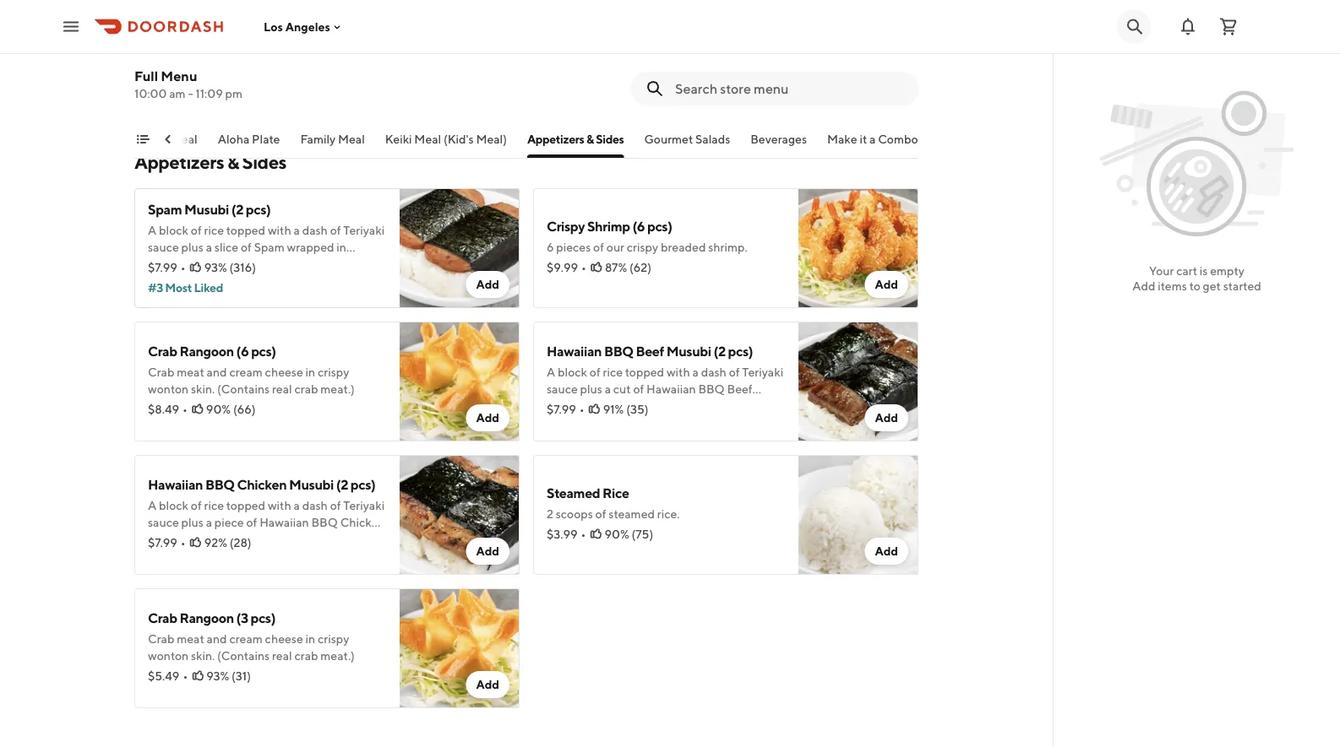 Task type: vqa. For each thing, say whether or not it's contained in the screenshot.


Task type: describe. For each thing, give the bounding box(es) containing it.
real for crab rangoon (3 pcs)
[[272, 649, 292, 663]]

make
[[828, 132, 858, 146]]

topped for hawaiian bbq chicken musubi (2 pcs)
[[226, 499, 266, 513]]

cream for (6
[[229, 366, 263, 379]]

hawaiian bbq beef musubi (2 pcs) image
[[799, 322, 919, 442]]

family meal button
[[301, 131, 365, 158]]

breaded
[[661, 240, 706, 254]]

cheese for crab rangoon (6 pcs)
[[265, 366, 303, 379]]

$6.99
[[148, 46, 179, 60]]

(316)
[[229, 261, 256, 275]]

seaweed. inside spam musubi (2 pcs) a block of rice topped with a dash of teriyaki sauce plus a slice of spam wrapped in seaweed.
[[148, 257, 198, 271]]

skin. for (3
[[191, 649, 215, 663]]

$5.49
[[148, 670, 179, 684]]

add button for spam musubi (2 pcs)
[[466, 271, 510, 298]]

mini meal button
[[145, 131, 198, 158]]

add button for crispy shrimp (6 pcs)
[[865, 271, 908, 298]]

crab rangoon (3 pcs) image
[[400, 589, 520, 709]]

$8.49
[[148, 403, 179, 417]]

• right $6.99
[[183, 46, 188, 60]]

wrapped inside spam musubi (2 pcs) a block of rice topped with a dash of teriyaki sauce plus a slice of spam wrapped in seaweed.
[[287, 240, 334, 254]]

#3
[[148, 281, 163, 295]]

crispy
[[547, 218, 585, 235]]

cream for (3
[[229, 633, 263, 647]]

10:00
[[134, 87, 167, 101]]

real for crab rangoon (6 pcs)
[[272, 382, 292, 396]]

crab for crab rangoon (3 pcs)
[[294, 649, 318, 663]]

rice for hawaiian bbq beef musubi (2 pcs)
[[603, 366, 623, 379]]

meal for mini meal
[[171, 132, 198, 146]]

11:09
[[195, 87, 223, 101]]

$7.99 • for hawaiian bbq beef musubi (2 pcs)
[[547, 403, 585, 417]]

your
[[1149, 264, 1174, 278]]

angeles
[[285, 20, 330, 34]]

1 horizontal spatial chicken
[[340, 516, 385, 530]]

get
[[1203, 279, 1221, 293]]

a for hawaiian bbq chicken musubi (2 pcs)
[[148, 499, 157, 513]]

seaweed. for hawaiian bbq beef musubi (2 pcs)
[[609, 399, 659, 413]]

1 horizontal spatial beef
[[727, 382, 753, 396]]

hawaiian down "$9.99 •"
[[547, 344, 602, 360]]

block for hawaiian bbq beef musubi (2 pcs)
[[558, 366, 587, 379]]

cart
[[1177, 264, 1198, 278]]

hawaiian right the piece
[[260, 516, 309, 530]]

81% (11)
[[206, 46, 246, 60]]

hawaiian down $8.49 •
[[148, 477, 203, 493]]

1 horizontal spatial spam
[[254, 240, 285, 254]]

1 vertical spatial appetizers & sides
[[134, 151, 286, 173]]

add button for hawaiian bbq chicken musubi (2 pcs)
[[466, 538, 510, 565]]

keiki meal (kid's meal) button
[[386, 131, 507, 158]]

a inside spam musubi (2 pcs) a block of rice topped with a dash of teriyaki sauce plus a slice of spam wrapped in seaweed.
[[148, 224, 157, 237]]

rice
[[603, 486, 629, 502]]

beverages
[[751, 132, 807, 146]]

island white fish keiki meal
[[148, 21, 315, 37]]

full menu 10:00 am - 11:09 pm
[[134, 68, 243, 101]]

of inside the steamed rice 2 scoops of steamed rice.
[[595, 507, 606, 521]]

notification bell image
[[1178, 16, 1198, 37]]

(62)
[[630, 261, 652, 275]]

beverages button
[[751, 131, 807, 158]]

aloha plate button
[[218, 131, 281, 158]]

6
[[547, 240, 554, 254]]

island white fish keiki meal image
[[400, 0, 520, 102]]

meal for keiki meal (kid's meal)
[[415, 132, 442, 146]]

in inside spam musubi (2 pcs) a block of rice topped with a dash of teriyaki sauce plus a slice of spam wrapped in seaweed.
[[337, 240, 346, 254]]

meat for crab rangoon (6 pcs)
[[177, 366, 204, 379]]

in inside hawaiian bbq beef musubi (2 pcs) a block of rice topped with a dash of teriyaki sauce plus a cut of hawaiian bbq beef wrapped in seaweed.
[[597, 399, 606, 413]]

most
[[165, 281, 192, 295]]

los angeles button
[[264, 20, 344, 34]]

(6 for shrimp
[[632, 218, 645, 235]]

plate
[[252, 132, 281, 146]]

musubi for hawaiian bbq beef musubi (2 pcs)
[[667, 344, 711, 360]]

sauce for hawaiian bbq chicken musubi (2 pcs)
[[148, 516, 179, 530]]

teriyaki for hawaiian bbq chicken musubi (2 pcs)
[[343, 499, 385, 513]]

spam musubi (2 pcs) a block of rice topped with a dash of teriyaki sauce plus a slice of spam wrapped in seaweed.
[[148, 202, 385, 271]]

wonton for crab rangoon (6 pcs)
[[148, 382, 189, 396]]

93% for crab rangoon (3 pcs)
[[206, 670, 229, 684]]

0 horizontal spatial keiki
[[253, 21, 283, 37]]

mini
[[145, 132, 169, 146]]

0 items, open order cart image
[[1219, 16, 1239, 37]]

block inside spam musubi (2 pcs) a block of rice topped with a dash of teriyaki sauce plus a slice of spam wrapped in seaweed.
[[159, 224, 188, 237]]

rice inside spam musubi (2 pcs) a block of rice topped with a dash of teriyaki sauce plus a slice of spam wrapped in seaweed.
[[204, 224, 224, 237]]

teriyaki for hawaiian bbq beef musubi (2 pcs)
[[742, 366, 784, 379]]

in inside hawaiian bbq chicken musubi (2 pcs) a block of rice topped with a dash of teriyaki sauce plus a piece of hawaiian bbq chicken wrapped in seaweed.
[[198, 533, 207, 547]]

gourmet
[[645, 132, 694, 146]]

salads
[[696, 132, 731, 146]]

(66)
[[233, 403, 256, 417]]

0 vertical spatial sides
[[596, 132, 625, 146]]

los
[[264, 20, 283, 34]]

musubi for hawaiian bbq chicken musubi (2 pcs)
[[289, 477, 334, 493]]

• for hawaiian bbq beef musubi (2 pcs)
[[580, 403, 585, 417]]

scoops
[[556, 507, 593, 521]]

#3 most liked
[[148, 281, 223, 295]]

(3
[[236, 611, 248, 627]]

a inside button
[[870, 132, 876, 146]]

gourmet salads
[[645, 132, 731, 146]]

$9.99 •
[[547, 261, 586, 275]]

87% (62)
[[605, 261, 652, 275]]

mini meal
[[145, 132, 198, 146]]

menu
[[161, 68, 197, 84]]

wonton for crab rangoon (3 pcs)
[[148, 649, 189, 663]]

$8.49 •
[[148, 403, 187, 417]]

keiki meal (kid's meal)
[[386, 132, 507, 146]]

(75)
[[632, 528, 653, 542]]

90% for rangoon
[[206, 403, 231, 417]]

pcs) inside hawaiian bbq chicken musubi (2 pcs) a block of rice topped with a dash of teriyaki sauce plus a piece of hawaiian bbq chicken wrapped in seaweed.
[[351, 477, 376, 493]]

91%
[[603, 403, 624, 417]]

make it a combo button
[[828, 131, 919, 158]]

• for spam musubi (2 pcs)
[[181, 261, 186, 275]]

keiki inside button
[[386, 132, 412, 146]]

(kid's
[[444, 132, 474, 146]]

shrimp
[[587, 218, 630, 235]]

$6.99 •
[[148, 46, 188, 60]]

wrapped for hawaiian bbq chicken musubi (2 pcs)
[[148, 533, 195, 547]]

92% (28)
[[204, 536, 251, 550]]

sauce for hawaiian bbq beef musubi (2 pcs)
[[547, 382, 578, 396]]

90% (75)
[[605, 528, 653, 542]]

with for hawaiian bbq chicken musubi (2 pcs)
[[268, 499, 291, 513]]

(28)
[[230, 536, 251, 550]]

dash inside spam musubi (2 pcs) a block of rice topped with a dash of teriyaki sauce plus a slice of spam wrapped in seaweed.
[[302, 224, 328, 237]]

with for hawaiian bbq beef musubi (2 pcs)
[[667, 366, 690, 379]]

meal)
[[477, 132, 507, 146]]

0 vertical spatial chicken
[[237, 477, 287, 493]]

cheese for crab rangoon (3 pcs)
[[265, 633, 303, 647]]

87%
[[605, 261, 627, 275]]

hawaiian bbq beef musubi (2 pcs) a block of rice topped with a dash of teriyaki sauce plus a cut of hawaiian bbq beef wrapped in seaweed.
[[547, 344, 784, 413]]

steamed rice 2 scoops of steamed rice.
[[547, 486, 680, 521]]

steamed rice image
[[799, 456, 919, 576]]

(2 inside spam musubi (2 pcs) a block of rice topped with a dash of teriyaki sauce plus a slice of spam wrapped in seaweed.
[[231, 202, 243, 218]]

add inside your cart is empty add items to get started
[[1133, 279, 1156, 293]]

pcs) for crab rangoon (3 pcs) crab meat and cream cheese in crispy wonton skin. (contains real crab meat.)
[[251, 611, 276, 627]]

family meal
[[301, 132, 365, 146]]

open menu image
[[61, 16, 81, 37]]

(11)
[[229, 46, 246, 60]]

aloha
[[218, 132, 250, 146]]

plus for hawaiian bbq beef musubi (2 pcs)
[[580, 382, 602, 396]]

crab for crab rangoon (6 pcs)
[[294, 382, 318, 396]]

93% (31)
[[206, 670, 251, 684]]

2
[[547, 507, 553, 521]]

0 vertical spatial spam
[[148, 202, 182, 218]]

island
[[148, 21, 184, 37]]

(2 for hawaiian bbq beef musubi (2 pcs)
[[714, 344, 726, 360]]

0 horizontal spatial appetizers
[[134, 151, 224, 173]]

rice for hawaiian bbq chicken musubi (2 pcs)
[[204, 499, 224, 513]]

0 horizontal spatial &
[[227, 151, 239, 173]]

musubi inside spam musubi (2 pcs) a block of rice topped with a dash of teriyaki sauce plus a slice of spam wrapped in seaweed.
[[184, 202, 229, 218]]

• for crab rangoon (3 pcs)
[[183, 670, 188, 684]]

91% (35)
[[603, 403, 649, 417]]

pcs) inside hawaiian bbq beef musubi (2 pcs) a block of rice topped with a dash of teriyaki sauce plus a cut of hawaiian bbq beef wrapped in seaweed.
[[728, 344, 753, 360]]

skin. for (6
[[191, 382, 215, 396]]

los angeles
[[264, 20, 330, 34]]

crispy for crab rangoon (6 pcs)
[[318, 366, 349, 379]]

white
[[186, 21, 223, 37]]

items
[[1158, 279, 1187, 293]]

steamed
[[609, 507, 655, 521]]

block for hawaiian bbq chicken musubi (2 pcs)
[[159, 499, 188, 513]]

pieces
[[556, 240, 591, 254]]



Task type: locate. For each thing, give the bounding box(es) containing it.
1 vertical spatial beef
[[727, 382, 753, 396]]

1 horizontal spatial seaweed.
[[210, 533, 260, 547]]

2 horizontal spatial musubi
[[667, 344, 711, 360]]

seaweed. inside hawaiian bbq chicken musubi (2 pcs) a block of rice topped with a dash of teriyaki sauce plus a piece of hawaiian bbq chicken wrapped in seaweed.
[[210, 533, 260, 547]]

teriyaki inside hawaiian bbq beef musubi (2 pcs) a block of rice topped with a dash of teriyaki sauce plus a cut of hawaiian bbq beef wrapped in seaweed.
[[742, 366, 784, 379]]

2 vertical spatial wrapped
[[148, 533, 195, 547]]

0 vertical spatial topped
[[226, 224, 266, 237]]

plus inside hawaiian bbq beef musubi (2 pcs) a block of rice topped with a dash of teriyaki sauce plus a cut of hawaiian bbq beef wrapped in seaweed.
[[580, 382, 602, 396]]

plus left slice
[[181, 240, 204, 254]]

1 vertical spatial a
[[547, 366, 555, 379]]

wrapped left '91%'
[[547, 399, 594, 413]]

2 skin. from the top
[[191, 649, 215, 663]]

1 real from the top
[[272, 382, 292, 396]]

1 vertical spatial $7.99
[[547, 403, 576, 417]]

$7.99 • for spam musubi (2 pcs)
[[148, 261, 186, 275]]

full
[[134, 68, 158, 84]]

2 vertical spatial (2
[[336, 477, 348, 493]]

seaweed.
[[148, 257, 198, 271], [609, 399, 659, 413], [210, 533, 260, 547]]

dash for hawaiian bbq beef musubi (2 pcs)
[[701, 366, 727, 379]]

$7.99 left '91%'
[[547, 403, 576, 417]]

(35)
[[626, 403, 649, 417]]

rangoon up 90% (66)
[[180, 344, 234, 360]]

$7.99 up #3
[[148, 261, 177, 275]]

wrapped inside hawaiian bbq beef musubi (2 pcs) a block of rice topped with a dash of teriyaki sauce plus a cut of hawaiian bbq beef wrapped in seaweed.
[[547, 399, 594, 413]]

(2 inside hawaiian bbq beef musubi (2 pcs) a block of rice topped with a dash of teriyaki sauce plus a cut of hawaiian bbq beef wrapped in seaweed.
[[714, 344, 726, 360]]

(contains inside crab rangoon (6 pcs) crab meat and cream cheese in crispy wonton skin. (contains real crab meat.)
[[217, 382, 270, 396]]

crab rangoon (3 pcs) crab meat and cream cheese in crispy wonton skin. (contains real crab meat.)
[[148, 611, 355, 663]]

0 vertical spatial with
[[268, 224, 291, 237]]

meat up $8.49 •
[[177, 366, 204, 379]]

0 vertical spatial 90%
[[206, 403, 231, 417]]

1 wonton from the top
[[148, 382, 189, 396]]

and inside crab rangoon (6 pcs) crab meat and cream cheese in crispy wonton skin. (contains real crab meat.)
[[207, 366, 227, 379]]

0 vertical spatial $7.99
[[148, 261, 177, 275]]

0 vertical spatial meat
[[177, 366, 204, 379]]

our
[[607, 240, 625, 254]]

1 vertical spatial (2
[[714, 344, 726, 360]]

crab rangoon (6 pcs) image
[[400, 322, 520, 442]]

0 vertical spatial appetizers
[[528, 132, 585, 146]]

1 horizontal spatial keiki
[[386, 132, 412, 146]]

& down aloha
[[227, 151, 239, 173]]

sides left gourmet on the top of page
[[596, 132, 625, 146]]

rangoon left (3
[[180, 611, 234, 627]]

1 crab from the top
[[294, 382, 318, 396]]

0 vertical spatial keiki
[[253, 21, 283, 37]]

1 vertical spatial keiki
[[386, 132, 412, 146]]

1 horizontal spatial appetizers
[[528, 132, 585, 146]]

musubi
[[184, 202, 229, 218], [667, 344, 711, 360], [289, 477, 334, 493]]

crab inside crab rangoon (6 pcs) crab meat and cream cheese in crispy wonton skin. (contains real crab meat.)
[[294, 382, 318, 396]]

1 vertical spatial chicken
[[340, 516, 385, 530]]

2 rangoon from the top
[[180, 611, 234, 627]]

2 real from the top
[[272, 649, 292, 663]]

appetizers right meal)
[[528, 132, 585, 146]]

0 vertical spatial and
[[207, 366, 227, 379]]

spam down mini meal button
[[148, 202, 182, 218]]

1 vertical spatial musubi
[[667, 344, 711, 360]]

pcs) inside crab rangoon (6 pcs) crab meat and cream cheese in crispy wonton skin. (contains real crab meat.)
[[251, 344, 276, 360]]

cut
[[613, 382, 631, 396]]

• left 92%
[[181, 536, 186, 550]]

2 vertical spatial topped
[[226, 499, 266, 513]]

add for spam musubi (2 pcs)
[[476, 278, 499, 292]]

1 crab from the top
[[148, 344, 177, 360]]

(6 inside crispy shrimp (6 pcs) 6 pieces of our crispy breaded shrimp.
[[632, 218, 645, 235]]

spam musubi (2 pcs) image
[[400, 188, 520, 308]]

2 and from the top
[[207, 633, 227, 647]]

2 horizontal spatial (2
[[714, 344, 726, 360]]

(2 for hawaiian bbq chicken musubi (2 pcs)
[[336, 477, 348, 493]]

0 vertical spatial (contains
[[217, 382, 270, 396]]

sides down the plate
[[242, 151, 286, 173]]

2 horizontal spatial wrapped
[[547, 399, 594, 413]]

2 crab from the top
[[294, 649, 318, 663]]

1 vertical spatial sauce
[[547, 382, 578, 396]]

meat for crab rangoon (3 pcs)
[[177, 633, 204, 647]]

$7.99 • up #3
[[148, 261, 186, 275]]

appetizers & sides down aloha
[[134, 151, 286, 173]]

started
[[1223, 279, 1262, 293]]

pcs) inside crab rangoon (3 pcs) crab meat and cream cheese in crispy wonton skin. (contains real crab meat.)
[[251, 611, 276, 627]]

(contains up (31)
[[217, 649, 270, 663]]

(2 inside hawaiian bbq chicken musubi (2 pcs) a block of rice topped with a dash of teriyaki sauce plus a piece of hawaiian bbq chicken wrapped in seaweed.
[[336, 477, 348, 493]]

&
[[587, 132, 594, 146], [227, 151, 239, 173]]

(6 right shrimp
[[632, 218, 645, 235]]

appetizers down mini meal
[[134, 151, 224, 173]]

crispy for crab rangoon (3 pcs)
[[318, 633, 349, 647]]

hawaiian up (35)
[[647, 382, 696, 396]]

1 (contains from the top
[[217, 382, 270, 396]]

2 vertical spatial sauce
[[148, 516, 179, 530]]

wonton up $5.49 •
[[148, 649, 189, 663]]

beef
[[636, 344, 664, 360], [727, 382, 753, 396]]

wrapped right slice
[[287, 240, 334, 254]]

(6 inside crab rangoon (6 pcs) crab meat and cream cheese in crispy wonton skin. (contains real crab meat.)
[[236, 344, 249, 360]]

• for hawaiian bbq chicken musubi (2 pcs)
[[181, 536, 186, 550]]

combo
[[879, 132, 919, 146]]

plus for hawaiian bbq chicken musubi (2 pcs)
[[181, 516, 204, 530]]

empty
[[1210, 264, 1245, 278]]

1 vertical spatial &
[[227, 151, 239, 173]]

0 vertical spatial beef
[[636, 344, 664, 360]]

meat up $5.49 •
[[177, 633, 204, 647]]

show menu categories image
[[136, 133, 150, 146]]

2 vertical spatial $7.99 •
[[148, 536, 186, 550]]

sauce inside hawaiian bbq beef musubi (2 pcs) a block of rice topped with a dash of teriyaki sauce plus a cut of hawaiian bbq beef wrapped in seaweed.
[[547, 382, 578, 396]]

0 vertical spatial seaweed.
[[148, 257, 198, 271]]

1 vertical spatial seaweed.
[[609, 399, 659, 413]]

2 vertical spatial seaweed.
[[210, 533, 260, 547]]

skin. up 93% (31)
[[191, 649, 215, 663]]

1 vertical spatial crispy
[[318, 366, 349, 379]]

pcs) inside crispy shrimp (6 pcs) 6 pieces of our crispy breaded shrimp.
[[647, 218, 672, 235]]

of inside crispy shrimp (6 pcs) 6 pieces of our crispy breaded shrimp.
[[593, 240, 604, 254]]

1 vertical spatial rice
[[603, 366, 623, 379]]

0 horizontal spatial musubi
[[184, 202, 229, 218]]

2 vertical spatial teriyaki
[[343, 499, 385, 513]]

1 vertical spatial rangoon
[[180, 611, 234, 627]]

1 vertical spatial crab
[[294, 649, 318, 663]]

1 vertical spatial wonton
[[148, 649, 189, 663]]

0 horizontal spatial wrapped
[[148, 533, 195, 547]]

scroll menu navigation left image
[[161, 133, 175, 146]]

crispy shrimp (6 pcs) 6 pieces of our crispy breaded shrimp.
[[547, 218, 748, 254]]

meal right family
[[338, 132, 365, 146]]

fish
[[226, 21, 251, 37]]

and up 93% (31)
[[207, 633, 227, 647]]

chicken
[[237, 477, 287, 493], [340, 516, 385, 530]]

1 rangoon from the top
[[180, 344, 234, 360]]

0 vertical spatial real
[[272, 382, 292, 396]]

1 cheese from the top
[[265, 366, 303, 379]]

crispy inside crispy shrimp (6 pcs) 6 pieces of our crispy breaded shrimp.
[[627, 240, 658, 254]]

1 horizontal spatial appetizers & sides
[[528, 132, 625, 146]]

2 vertical spatial a
[[148, 499, 157, 513]]

meat.)
[[321, 382, 355, 396], [321, 649, 355, 663]]

dash for hawaiian bbq chicken musubi (2 pcs)
[[302, 499, 328, 513]]

add for crispy shrimp (6 pcs)
[[875, 278, 898, 292]]

81%
[[206, 46, 227, 60]]

1 vertical spatial plus
[[580, 382, 602, 396]]

• right $3.99 at the bottom left of page
[[581, 528, 586, 542]]

$7.99 • left 92%
[[148, 536, 186, 550]]

0 vertical spatial (6
[[632, 218, 645, 235]]

1 vertical spatial teriyaki
[[742, 366, 784, 379]]

skin. up 90% (66)
[[191, 382, 215, 396]]

2 wonton from the top
[[148, 649, 189, 663]]

rice inside hawaiian bbq chicken musubi (2 pcs) a block of rice topped with a dash of teriyaki sauce plus a piece of hawaiian bbq chicken wrapped in seaweed.
[[204, 499, 224, 513]]

real
[[272, 382, 292, 396], [272, 649, 292, 663]]

cream up (66)
[[229, 366, 263, 379]]

and for (6
[[207, 366, 227, 379]]

0 vertical spatial teriyaki
[[343, 224, 385, 237]]

93% up liked
[[204, 261, 227, 275]]

$7.99 • for hawaiian bbq chicken musubi (2 pcs)
[[148, 536, 186, 550]]

wrapped left 92%
[[148, 533, 195, 547]]

$7.99 •
[[148, 261, 186, 275], [547, 403, 585, 417], [148, 536, 186, 550]]

& left gourmet on the top of page
[[587, 132, 594, 146]]

keiki right fish
[[253, 21, 283, 37]]

• up '#3 most liked'
[[181, 261, 186, 275]]

piece
[[215, 516, 244, 530]]

wonton inside crab rangoon (3 pcs) crab meat and cream cheese in crispy wonton skin. (contains real crab meat.)
[[148, 649, 189, 663]]

• for crispy shrimp (6 pcs)
[[582, 261, 586, 275]]

real inside crab rangoon (6 pcs) crab meat and cream cheese in crispy wonton skin. (contains real crab meat.)
[[272, 382, 292, 396]]

0 vertical spatial cheese
[[265, 366, 303, 379]]

am
[[169, 87, 186, 101]]

0 horizontal spatial seaweed.
[[148, 257, 198, 271]]

0 vertical spatial skin.
[[191, 382, 215, 396]]

1 and from the top
[[207, 366, 227, 379]]

0 vertical spatial dash
[[302, 224, 328, 237]]

2 meat.) from the top
[[321, 649, 355, 663]]

0 vertical spatial cream
[[229, 366, 263, 379]]

sauce up #3
[[148, 240, 179, 254]]

meal right mini
[[171, 132, 198, 146]]

93% (316)
[[204, 261, 256, 275]]

$9.99
[[547, 261, 578, 275]]

keiki
[[253, 21, 283, 37], [386, 132, 412, 146]]

topped up cut
[[625, 366, 664, 379]]

0 vertical spatial sauce
[[148, 240, 179, 254]]

add button for crab rangoon (6 pcs)
[[466, 405, 510, 432]]

add for hawaiian bbq chicken musubi (2 pcs)
[[476, 545, 499, 559]]

1 cream from the top
[[229, 366, 263, 379]]

meal for family meal
[[338, 132, 365, 146]]

0 vertical spatial &
[[587, 132, 594, 146]]

skin. inside crab rangoon (6 pcs) crab meat and cream cheese in crispy wonton skin. (contains real crab meat.)
[[191, 382, 215, 396]]

crispy inside crab rangoon (3 pcs) crab meat and cream cheese in crispy wonton skin. (contains real crab meat.)
[[318, 633, 349, 647]]

musubi inside hawaiian bbq beef musubi (2 pcs) a block of rice topped with a dash of teriyaki sauce plus a cut of hawaiian bbq beef wrapped in seaweed.
[[667, 344, 711, 360]]

it
[[860, 132, 868, 146]]

0 horizontal spatial appetizers & sides
[[134, 151, 286, 173]]

rice up cut
[[603, 366, 623, 379]]

0 vertical spatial rangoon
[[180, 344, 234, 360]]

rangoon
[[180, 344, 234, 360], [180, 611, 234, 627]]

90%
[[206, 403, 231, 417], [605, 528, 629, 542]]

pcs)
[[246, 202, 271, 218], [647, 218, 672, 235], [251, 344, 276, 360], [728, 344, 753, 360], [351, 477, 376, 493], [251, 611, 276, 627]]

skin.
[[191, 382, 215, 396], [191, 649, 215, 663]]

seaweed. down the piece
[[210, 533, 260, 547]]

crab rangoon (6 pcs) crab meat and cream cheese in crispy wonton skin. (contains real crab meat.)
[[148, 344, 355, 396]]

block inside hawaiian bbq beef musubi (2 pcs) a block of rice topped with a dash of teriyaki sauce plus a cut of hawaiian bbq beef wrapped in seaweed.
[[558, 366, 587, 379]]

gourmet salads button
[[645, 131, 731, 158]]

(6 for rangoon
[[236, 344, 249, 360]]

meat.) for crab rangoon (6 pcs)
[[321, 382, 355, 396]]

1 meat from the top
[[177, 366, 204, 379]]

add button for crab rangoon (3 pcs)
[[466, 672, 510, 699]]

0 horizontal spatial (6
[[236, 344, 249, 360]]

plus left cut
[[580, 382, 602, 396]]

appetizers
[[528, 132, 585, 146], [134, 151, 224, 173]]

make it a combo
[[828, 132, 919, 146]]

seaweed. inside hawaiian bbq beef musubi (2 pcs) a block of rice topped with a dash of teriyaki sauce plus a cut of hawaiian bbq beef wrapped in seaweed.
[[609, 399, 659, 413]]

in inside crab rangoon (6 pcs) crab meat and cream cheese in crispy wonton skin. (contains real crab meat.)
[[306, 366, 315, 379]]

(6
[[632, 218, 645, 235], [236, 344, 249, 360]]

90% left (66)
[[206, 403, 231, 417]]

1 horizontal spatial sides
[[596, 132, 625, 146]]

your cart is empty add items to get started
[[1133, 264, 1262, 293]]

to
[[1190, 279, 1201, 293]]

cheese inside crab rangoon (6 pcs) crab meat and cream cheese in crispy wonton skin. (contains real crab meat.)
[[265, 366, 303, 379]]

0 vertical spatial crab
[[294, 382, 318, 396]]

rice
[[204, 224, 224, 237], [603, 366, 623, 379], [204, 499, 224, 513]]

2 vertical spatial with
[[268, 499, 291, 513]]

1 skin. from the top
[[191, 382, 215, 396]]

rangoon for (6
[[180, 344, 234, 360]]

and inside crab rangoon (3 pcs) crab meat and cream cheese in crispy wonton skin. (contains real crab meat.)
[[207, 633, 227, 647]]

• for crab rangoon (6 pcs)
[[183, 403, 187, 417]]

aloha plate
[[218, 132, 281, 146]]

meal left the (kid's
[[415, 132, 442, 146]]

2 meat from the top
[[177, 633, 204, 647]]

and up 90% (66)
[[207, 366, 227, 379]]

plus inside hawaiian bbq chicken musubi (2 pcs) a block of rice topped with a dash of teriyaki sauce plus a piece of hawaiian bbq chicken wrapped in seaweed.
[[181, 516, 204, 530]]

• left '91%'
[[580, 403, 585, 417]]

a for hawaiian bbq beef musubi (2 pcs)
[[547, 366, 555, 379]]

wonton up $8.49 •
[[148, 382, 189, 396]]

meat.) for crab rangoon (3 pcs)
[[321, 649, 355, 663]]

add for crab rangoon (6 pcs)
[[476, 411, 499, 425]]

topped inside spam musubi (2 pcs) a block of rice topped with a dash of teriyaki sauce plus a slice of spam wrapped in seaweed.
[[226, 224, 266, 237]]

musubi inside hawaiian bbq chicken musubi (2 pcs) a block of rice topped with a dash of teriyaki sauce plus a piece of hawaiian bbq chicken wrapped in seaweed.
[[289, 477, 334, 493]]

1 vertical spatial $7.99 •
[[547, 403, 585, 417]]

(contains for (3
[[217, 649, 270, 663]]

1 horizontal spatial wrapped
[[287, 240, 334, 254]]

1 vertical spatial topped
[[625, 366, 664, 379]]

-
[[188, 87, 193, 101]]

90% for rice
[[605, 528, 629, 542]]

dash inside hawaiian bbq beef musubi (2 pcs) a block of rice topped with a dash of teriyaki sauce plus a cut of hawaiian bbq beef wrapped in seaweed.
[[701, 366, 727, 379]]

slice
[[215, 240, 238, 254]]

2 vertical spatial $7.99
[[148, 536, 177, 550]]

add button for hawaiian bbq beef musubi (2 pcs)
[[865, 405, 908, 432]]

$5.49 •
[[148, 670, 188, 684]]

wrapped
[[287, 240, 334, 254], [547, 399, 594, 413], [148, 533, 195, 547]]

a
[[870, 132, 876, 146], [294, 224, 300, 237], [206, 240, 212, 254], [693, 366, 699, 379], [605, 382, 611, 396], [294, 499, 300, 513], [206, 516, 212, 530]]

cream
[[229, 366, 263, 379], [229, 633, 263, 647]]

meat
[[177, 366, 204, 379], [177, 633, 204, 647]]

90% down steamed
[[605, 528, 629, 542]]

• for steamed rice
[[581, 528, 586, 542]]

rice up slice
[[204, 224, 224, 237]]

topped inside hawaiian bbq beef musubi (2 pcs) a block of rice topped with a dash of teriyaki sauce plus a cut of hawaiian bbq beef wrapped in seaweed.
[[625, 366, 664, 379]]

• right $9.99
[[582, 261, 586, 275]]

0 vertical spatial meat.)
[[321, 382, 355, 396]]

1 vertical spatial spam
[[254, 240, 285, 254]]

block inside hawaiian bbq chicken musubi (2 pcs) a block of rice topped with a dash of teriyaki sauce plus a piece of hawaiian bbq chicken wrapped in seaweed.
[[159, 499, 188, 513]]

sauce inside hawaiian bbq chicken musubi (2 pcs) a block of rice topped with a dash of teriyaki sauce plus a piece of hawaiian bbq chicken wrapped in seaweed.
[[148, 516, 179, 530]]

a inside hawaiian bbq chicken musubi (2 pcs) a block of rice topped with a dash of teriyaki sauce plus a piece of hawaiian bbq chicken wrapped in seaweed.
[[148, 499, 157, 513]]

sauce
[[148, 240, 179, 254], [547, 382, 578, 396], [148, 516, 179, 530]]

rangoon for (3
[[180, 611, 234, 627]]

steamed
[[547, 486, 600, 502]]

93% left (31)
[[206, 670, 229, 684]]

4 crab from the top
[[148, 633, 174, 647]]

rice up the piece
[[204, 499, 224, 513]]

2 cheese from the top
[[265, 633, 303, 647]]

0 horizontal spatial (2
[[231, 202, 243, 218]]

0 vertical spatial block
[[159, 224, 188, 237]]

rice.
[[657, 507, 680, 521]]

cream inside crab rangoon (3 pcs) crab meat and cream cheese in crispy wonton skin. (contains real crab meat.)
[[229, 633, 263, 647]]

Item Search search field
[[675, 79, 905, 98]]

$3.99 •
[[547, 528, 586, 542]]

appetizers & sides right meal)
[[528, 132, 625, 146]]

1 horizontal spatial (6
[[632, 218, 645, 235]]

$7.99 left 92%
[[148, 536, 177, 550]]

0 horizontal spatial beef
[[636, 344, 664, 360]]

seaweed. for hawaiian bbq chicken musubi (2 pcs)
[[210, 533, 260, 547]]

3 crab from the top
[[148, 611, 177, 627]]

and
[[207, 366, 227, 379], [207, 633, 227, 647]]

93% for spam musubi (2 pcs)
[[204, 261, 227, 275]]

meal right los
[[286, 21, 315, 37]]

add for steamed rice
[[875, 545, 898, 559]]

(contains inside crab rangoon (3 pcs) crab meat and cream cheese in crispy wonton skin. (contains real crab meat.)
[[217, 649, 270, 663]]

0 horizontal spatial spam
[[148, 202, 182, 218]]

keiki left the (kid's
[[386, 132, 412, 146]]

2 vertical spatial rice
[[204, 499, 224, 513]]

wrapped for hawaiian bbq beef musubi (2 pcs)
[[547, 399, 594, 413]]

real inside crab rangoon (3 pcs) crab meat and cream cheese in crispy wonton skin. (contains real crab meat.)
[[272, 649, 292, 663]]

wonton inside crab rangoon (6 pcs) crab meat and cream cheese in crispy wonton skin. (contains real crab meat.)
[[148, 382, 189, 396]]

hawaiian bbq chicken musubi (2 pcs) image
[[400, 456, 520, 576]]

dash
[[302, 224, 328, 237], [701, 366, 727, 379], [302, 499, 328, 513]]

cream inside crab rangoon (6 pcs) crab meat and cream cheese in crispy wonton skin. (contains real crab meat.)
[[229, 366, 263, 379]]

meat.) inside crab rangoon (3 pcs) crab meat and cream cheese in crispy wonton skin. (contains real crab meat.)
[[321, 649, 355, 663]]

1 vertical spatial meat.)
[[321, 649, 355, 663]]

1 vertical spatial (6
[[236, 344, 249, 360]]

$7.99 for spam musubi (2 pcs)
[[148, 261, 177, 275]]

rangoon inside crab rangoon (6 pcs) crab meat and cream cheese in crispy wonton skin. (contains real crab meat.)
[[180, 344, 234, 360]]

1 vertical spatial wrapped
[[547, 399, 594, 413]]

crab inside crab rangoon (3 pcs) crab meat and cream cheese in crispy wonton skin. (contains real crab meat.)
[[294, 649, 318, 663]]

(contains up (66)
[[217, 382, 270, 396]]

crispy
[[627, 240, 658, 254], [318, 366, 349, 379], [318, 633, 349, 647]]

plus left the piece
[[181, 516, 204, 530]]

add for hawaiian bbq beef musubi (2 pcs)
[[875, 411, 898, 425]]

plus
[[181, 240, 204, 254], [580, 382, 602, 396], [181, 516, 204, 530]]

in inside crab rangoon (3 pcs) crab meat and cream cheese in crispy wonton skin. (contains real crab meat.)
[[306, 633, 315, 647]]

pcs) for crab rangoon (6 pcs) crab meat and cream cheese in crispy wonton skin. (contains real crab meat.)
[[251, 344, 276, 360]]

add for crab rangoon (3 pcs)
[[476, 678, 499, 692]]

pcs) for spam musubi (2 pcs) a block of rice topped with a dash of teriyaki sauce plus a slice of spam wrapped in seaweed.
[[246, 202, 271, 218]]

(6 up (66)
[[236, 344, 249, 360]]

is
[[1200, 264, 1208, 278]]

with inside spam musubi (2 pcs) a block of rice topped with a dash of teriyaki sauce plus a slice of spam wrapped in seaweed.
[[268, 224, 291, 237]]

0 horizontal spatial sides
[[242, 151, 286, 173]]

0 vertical spatial wonton
[[148, 382, 189, 396]]

1 vertical spatial with
[[667, 366, 690, 379]]

1 vertical spatial cheese
[[265, 633, 303, 647]]

1 vertical spatial (contains
[[217, 649, 270, 663]]

dash inside hawaiian bbq chicken musubi (2 pcs) a block of rice topped with a dash of teriyaki sauce plus a piece of hawaiian bbq chicken wrapped in seaweed.
[[302, 499, 328, 513]]

92%
[[204, 536, 227, 550]]

0 vertical spatial plus
[[181, 240, 204, 254]]

0 vertical spatial 93%
[[204, 261, 227, 275]]

1 vertical spatial meat
[[177, 633, 204, 647]]

2 horizontal spatial seaweed.
[[609, 399, 659, 413]]

pcs) for crispy shrimp (6 pcs) 6 pieces of our crispy breaded shrimp.
[[647, 218, 672, 235]]

0 horizontal spatial chicken
[[237, 477, 287, 493]]

liked
[[194, 281, 223, 295]]

•
[[183, 46, 188, 60], [181, 261, 186, 275], [582, 261, 586, 275], [183, 403, 187, 417], [580, 403, 585, 417], [581, 528, 586, 542], [181, 536, 186, 550], [183, 670, 188, 684]]

crab
[[148, 344, 177, 360], [148, 366, 174, 379], [148, 611, 177, 627], [148, 633, 174, 647]]

topped for hawaiian bbq beef musubi (2 pcs)
[[625, 366, 664, 379]]

seaweed. down cut
[[609, 399, 659, 413]]

2 crab from the top
[[148, 366, 174, 379]]

and for (3
[[207, 633, 227, 647]]

1 vertical spatial sides
[[242, 151, 286, 173]]

$7.99 for hawaiian bbq chicken musubi (2 pcs)
[[148, 536, 177, 550]]

add button for steamed rice
[[865, 538, 908, 565]]

sauce left cut
[[547, 382, 578, 396]]

1 horizontal spatial &
[[587, 132, 594, 146]]

meat inside crab rangoon (3 pcs) crab meat and cream cheese in crispy wonton skin. (contains real crab meat.)
[[177, 633, 204, 647]]

2 (contains from the top
[[217, 649, 270, 663]]

(31)
[[232, 670, 251, 684]]

spam up (316)
[[254, 240, 285, 254]]

pm
[[225, 87, 243, 101]]

sauce left the piece
[[148, 516, 179, 530]]

1 vertical spatial skin.
[[191, 649, 215, 663]]

rice inside hawaiian bbq beef musubi (2 pcs) a block of rice topped with a dash of teriyaki sauce plus a cut of hawaiian bbq beef wrapped in seaweed.
[[603, 366, 623, 379]]

1 meat.) from the top
[[321, 382, 355, 396]]

crispy shrimp (6 pcs) image
[[799, 188, 919, 308]]

0 vertical spatial crispy
[[627, 240, 658, 254]]

pcs) inside spam musubi (2 pcs) a block of rice topped with a dash of teriyaki sauce plus a slice of spam wrapped in seaweed.
[[246, 202, 271, 218]]

wrapped inside hawaiian bbq chicken musubi (2 pcs) a block of rice topped with a dash of teriyaki sauce plus a piece of hawaiian bbq chicken wrapped in seaweed.
[[148, 533, 195, 547]]

cream down (3
[[229, 633, 263, 647]]

a inside hawaiian bbq beef musubi (2 pcs) a block of rice topped with a dash of teriyaki sauce plus a cut of hawaiian bbq beef wrapped in seaweed.
[[547, 366, 555, 379]]

in
[[337, 240, 346, 254], [306, 366, 315, 379], [597, 399, 606, 413], [198, 533, 207, 547], [306, 633, 315, 647]]

seaweed. up most
[[148, 257, 198, 271]]

family
[[301, 132, 336, 146]]

0 horizontal spatial 90%
[[206, 403, 231, 417]]

topped inside hawaiian bbq chicken musubi (2 pcs) a block of rice topped with a dash of teriyaki sauce plus a piece of hawaiian bbq chicken wrapped in seaweed.
[[226, 499, 266, 513]]

teriyaki inside spam musubi (2 pcs) a block of rice topped with a dash of teriyaki sauce plus a slice of spam wrapped in seaweed.
[[343, 224, 385, 237]]

$7.99 • left '91%'
[[547, 403, 585, 417]]

topped
[[226, 224, 266, 237], [625, 366, 664, 379], [226, 499, 266, 513]]

0 vertical spatial a
[[148, 224, 157, 237]]

• right $8.49
[[183, 403, 187, 417]]

meat.) inside crab rangoon (6 pcs) crab meat and cream cheese in crispy wonton skin. (contains real crab meat.)
[[321, 382, 355, 396]]

(contains for (6
[[217, 382, 270, 396]]

topped up slice
[[226, 224, 266, 237]]

90% (66)
[[206, 403, 256, 417]]

with inside hawaiian bbq chicken musubi (2 pcs) a block of rice topped with a dash of teriyaki sauce plus a piece of hawaiian bbq chicken wrapped in seaweed.
[[268, 499, 291, 513]]

hawaiian bbq chicken musubi (2 pcs) a block of rice topped with a dash of teriyaki sauce plus a piece of hawaiian bbq chicken wrapped in seaweed.
[[148, 477, 385, 547]]

sauce inside spam musubi (2 pcs) a block of rice topped with a dash of teriyaki sauce plus a slice of spam wrapped in seaweed.
[[148, 240, 179, 254]]

rangoon inside crab rangoon (3 pcs) crab meat and cream cheese in crispy wonton skin. (contains real crab meat.)
[[180, 611, 234, 627]]

cheese inside crab rangoon (3 pcs) crab meat and cream cheese in crispy wonton skin. (contains real crab meat.)
[[265, 633, 303, 647]]

teriyaki inside hawaiian bbq chicken musubi (2 pcs) a block of rice topped with a dash of teriyaki sauce plus a piece of hawaiian bbq chicken wrapped in seaweed.
[[343, 499, 385, 513]]

with inside hawaiian bbq beef musubi (2 pcs) a block of rice topped with a dash of teriyaki sauce plus a cut of hawaiian bbq beef wrapped in seaweed.
[[667, 366, 690, 379]]

crispy inside crab rangoon (6 pcs) crab meat and cream cheese in crispy wonton skin. (contains real crab meat.)
[[318, 366, 349, 379]]

2 vertical spatial musubi
[[289, 477, 334, 493]]

shrimp.
[[708, 240, 748, 254]]

meat inside crab rangoon (6 pcs) crab meat and cream cheese in crispy wonton skin. (contains real crab meat.)
[[177, 366, 204, 379]]

$7.99 for hawaiian bbq beef musubi (2 pcs)
[[547, 403, 576, 417]]

plus inside spam musubi (2 pcs) a block of rice topped with a dash of teriyaki sauce plus a slice of spam wrapped in seaweed.
[[181, 240, 204, 254]]

2 vertical spatial block
[[159, 499, 188, 513]]

2 cream from the top
[[229, 633, 263, 647]]

• right $5.49
[[183, 670, 188, 684]]

topped up the piece
[[226, 499, 266, 513]]

skin. inside crab rangoon (3 pcs) crab meat and cream cheese in crispy wonton skin. (contains real crab meat.)
[[191, 649, 215, 663]]



